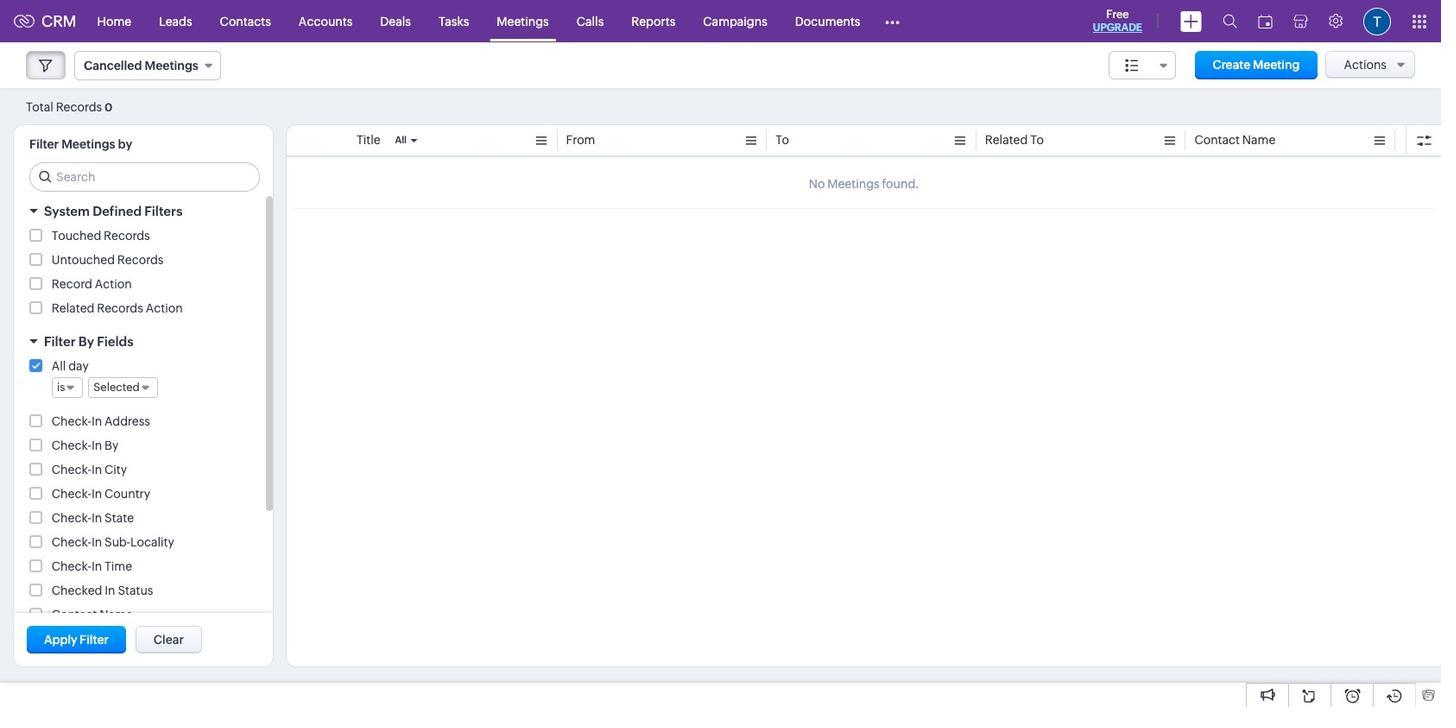 Task type: describe. For each thing, give the bounding box(es) containing it.
checked in status
[[52, 584, 153, 598]]

locality
[[130, 536, 174, 549]]

search element
[[1213, 0, 1248, 42]]

filter meetings by
[[29, 137, 132, 151]]

upgrade
[[1093, 22, 1143, 34]]

create meeting
[[1213, 58, 1300, 72]]

clear
[[154, 633, 184, 647]]

related to
[[985, 133, 1044, 147]]

check- for check-in by
[[52, 439, 91, 453]]

untouched records
[[52, 253, 164, 267]]

in for time
[[91, 560, 102, 574]]

accounts link
[[285, 0, 367, 42]]

search image
[[1223, 14, 1238, 29]]

Selected field
[[88, 377, 158, 398]]

all for all day
[[52, 359, 66, 373]]

contacts link
[[206, 0, 285, 42]]

reports
[[632, 14, 676, 28]]

in for sub-
[[91, 536, 102, 549]]

contacts
[[220, 14, 271, 28]]

filter by fields button
[[14, 327, 273, 357]]

check-in country
[[52, 487, 150, 501]]

0 vertical spatial name
[[1243, 133, 1276, 147]]

1 horizontal spatial action
[[146, 301, 183, 315]]

system defined filters button
[[14, 196, 273, 226]]

meetings inside meetings link
[[497, 14, 549, 28]]

2 to from the left
[[1031, 133, 1044, 147]]

status
[[118, 584, 153, 598]]

check-in city
[[52, 463, 127, 477]]

leads
[[159, 14, 192, 28]]

create meeting button
[[1196, 51, 1318, 79]]

check-in sub-locality
[[52, 536, 174, 549]]

filter for filter meetings by
[[29, 137, 59, 151]]

meetings for filter meetings by
[[62, 137, 115, 151]]

related records action
[[52, 301, 183, 315]]

leads link
[[145, 0, 206, 42]]

size image
[[1125, 58, 1139, 73]]

0 horizontal spatial contact name
[[52, 608, 133, 622]]

documents
[[795, 14, 861, 28]]

actions
[[1344, 58, 1387, 72]]

0
[[105, 101, 113, 114]]

1 horizontal spatial contact name
[[1195, 133, 1276, 147]]

filter inside button
[[80, 633, 109, 647]]

city
[[105, 463, 127, 477]]

state
[[105, 511, 134, 525]]

documents link
[[782, 0, 875, 42]]

country
[[105, 487, 150, 501]]

address
[[105, 415, 150, 428]]

deals
[[380, 14, 411, 28]]

is field
[[52, 377, 83, 398]]

create
[[1213, 58, 1251, 72]]

check- for check-in state
[[52, 511, 91, 525]]

title
[[357, 133, 381, 147]]

Other Modules field
[[875, 7, 912, 35]]

records for untouched
[[117, 253, 164, 267]]

system defined filters
[[44, 204, 183, 219]]

home
[[97, 14, 131, 28]]

touched
[[52, 229, 101, 243]]

calls
[[577, 14, 604, 28]]

system
[[44, 204, 90, 219]]

check- for check-in time
[[52, 560, 91, 574]]

total
[[26, 100, 53, 114]]

check-in time
[[52, 560, 132, 574]]

free upgrade
[[1093, 8, 1143, 34]]

calendar image
[[1259, 14, 1273, 28]]



Task type: vqa. For each thing, say whether or not it's contained in the screenshot.
In for Address
yes



Task type: locate. For each thing, give the bounding box(es) containing it.
1 vertical spatial related
[[52, 301, 95, 315]]

filter by fields
[[44, 334, 134, 349]]

1 vertical spatial action
[[146, 301, 183, 315]]

1 horizontal spatial to
[[1031, 133, 1044, 147]]

2 check- from the top
[[52, 439, 91, 453]]

cancelled
[[84, 59, 142, 73]]

1 horizontal spatial meetings
[[145, 59, 198, 73]]

0 vertical spatial contact name
[[1195, 133, 1276, 147]]

filters
[[145, 204, 183, 219]]

tasks
[[439, 14, 469, 28]]

day
[[68, 359, 89, 373]]

0 horizontal spatial name
[[100, 608, 133, 622]]

in for city
[[91, 463, 102, 477]]

name down create meeting button on the top of page
[[1243, 133, 1276, 147]]

2 vertical spatial filter
[[80, 633, 109, 647]]

untouched
[[52, 253, 115, 267]]

related for related to
[[985, 133, 1028, 147]]

in for by
[[91, 439, 102, 453]]

in down check-in address
[[91, 439, 102, 453]]

records down 'touched records'
[[117, 253, 164, 267]]

0 vertical spatial filter
[[29, 137, 59, 151]]

1 vertical spatial all
[[52, 359, 66, 373]]

contact
[[1195, 133, 1240, 147], [52, 608, 97, 622]]

0 vertical spatial by
[[78, 334, 94, 349]]

by inside dropdown button
[[78, 334, 94, 349]]

accounts
[[299, 14, 353, 28]]

filter for filter by fields
[[44, 334, 76, 349]]

6 check- from the top
[[52, 536, 91, 549]]

all left the day
[[52, 359, 66, 373]]

0 horizontal spatial to
[[776, 133, 789, 147]]

cancelled meetings
[[84, 59, 198, 73]]

name
[[1243, 133, 1276, 147], [100, 608, 133, 622]]

name down checked in status
[[100, 608, 133, 622]]

meetings inside cancelled meetings field
[[145, 59, 198, 73]]

records for related
[[97, 301, 143, 315]]

all
[[395, 135, 407, 145], [52, 359, 66, 373]]

1 horizontal spatial related
[[985, 133, 1028, 147]]

meetings link
[[483, 0, 563, 42]]

0 vertical spatial meetings
[[497, 14, 549, 28]]

check- for check-in address
[[52, 415, 91, 428]]

reports link
[[618, 0, 690, 42]]

all day
[[52, 359, 89, 373]]

Search text field
[[30, 163, 259, 191]]

check- for check-in country
[[52, 487, 91, 501]]

fields
[[97, 334, 134, 349]]

filter inside dropdown button
[[44, 334, 76, 349]]

sub-
[[105, 536, 130, 549]]

check- down check-in country
[[52, 511, 91, 525]]

1 horizontal spatial by
[[105, 439, 119, 453]]

check- up check-in time
[[52, 536, 91, 549]]

campaigns
[[703, 14, 768, 28]]

1 vertical spatial contact
[[52, 608, 97, 622]]

1 check- from the top
[[52, 415, 91, 428]]

calls link
[[563, 0, 618, 42]]

apply
[[44, 633, 77, 647]]

in
[[91, 415, 102, 428], [91, 439, 102, 453], [91, 463, 102, 477], [91, 487, 102, 501], [91, 511, 102, 525], [91, 536, 102, 549], [91, 560, 102, 574], [105, 584, 115, 598]]

records left '0'
[[56, 100, 102, 114]]

crm
[[41, 12, 77, 30]]

home link
[[83, 0, 145, 42]]

to
[[776, 133, 789, 147], [1031, 133, 1044, 147]]

check- down check-in by
[[52, 463, 91, 477]]

related
[[985, 133, 1028, 147], [52, 301, 95, 315]]

filter
[[29, 137, 59, 151], [44, 334, 76, 349], [80, 633, 109, 647]]

record
[[52, 277, 92, 291]]

in left 'time'
[[91, 560, 102, 574]]

all right title
[[395, 135, 407, 145]]

1 vertical spatial filter
[[44, 334, 76, 349]]

records for touched
[[104, 229, 150, 243]]

campaigns link
[[690, 0, 782, 42]]

records down "defined"
[[104, 229, 150, 243]]

action
[[95, 277, 132, 291], [146, 301, 183, 315]]

check- up "check-in city"
[[52, 439, 91, 453]]

checked
[[52, 584, 102, 598]]

contact down create
[[1195, 133, 1240, 147]]

0 vertical spatial contact
[[1195, 133, 1240, 147]]

0 horizontal spatial all
[[52, 359, 66, 373]]

action up filter by fields dropdown button
[[146, 301, 183, 315]]

check- for check-in city
[[52, 463, 91, 477]]

contact down checked
[[52, 608, 97, 622]]

create menu image
[[1181, 11, 1202, 32]]

check-in address
[[52, 415, 150, 428]]

deals link
[[367, 0, 425, 42]]

profile image
[[1364, 7, 1392, 35]]

in for country
[[91, 487, 102, 501]]

0 vertical spatial related
[[985, 133, 1028, 147]]

5 check- from the top
[[52, 511, 91, 525]]

apply filter
[[44, 633, 109, 647]]

2 horizontal spatial meetings
[[497, 14, 549, 28]]

0 horizontal spatial meetings
[[62, 137, 115, 151]]

None field
[[1109, 51, 1176, 79]]

check- down "check-in city"
[[52, 487, 91, 501]]

records for total
[[56, 100, 102, 114]]

from
[[566, 133, 596, 147]]

in for status
[[105, 584, 115, 598]]

0 horizontal spatial contact
[[52, 608, 97, 622]]

create menu element
[[1170, 0, 1213, 42]]

0 vertical spatial all
[[395, 135, 407, 145]]

1 to from the left
[[776, 133, 789, 147]]

1 horizontal spatial contact
[[1195, 133, 1240, 147]]

selected
[[94, 381, 140, 394]]

by up city
[[105, 439, 119, 453]]

1 vertical spatial meetings
[[145, 59, 198, 73]]

7 check- from the top
[[52, 560, 91, 574]]

in up check-in state
[[91, 487, 102, 501]]

check-in by
[[52, 439, 119, 453]]

check-
[[52, 415, 91, 428], [52, 439, 91, 453], [52, 463, 91, 477], [52, 487, 91, 501], [52, 511, 91, 525], [52, 536, 91, 549], [52, 560, 91, 574]]

0 horizontal spatial related
[[52, 301, 95, 315]]

apply filter button
[[27, 626, 126, 654]]

filter up all day
[[44, 334, 76, 349]]

check- for check-in sub-locality
[[52, 536, 91, 549]]

in left "sub-" on the bottom left of page
[[91, 536, 102, 549]]

Cancelled Meetings field
[[74, 51, 221, 80]]

by
[[118, 137, 132, 151]]

check- up checked
[[52, 560, 91, 574]]

record action
[[52, 277, 132, 291]]

contact name down checked in status
[[52, 608, 133, 622]]

in up check-in by
[[91, 415, 102, 428]]

touched records
[[52, 229, 150, 243]]

check- up check-in by
[[52, 415, 91, 428]]

in left status
[[105, 584, 115, 598]]

1 horizontal spatial all
[[395, 135, 407, 145]]

1 vertical spatial by
[[105, 439, 119, 453]]

defined
[[93, 204, 142, 219]]

contact name down create
[[1195, 133, 1276, 147]]

crm link
[[14, 12, 77, 30]]

meetings down leads link
[[145, 59, 198, 73]]

0 horizontal spatial action
[[95, 277, 132, 291]]

0 horizontal spatial by
[[78, 334, 94, 349]]

1 horizontal spatial name
[[1243, 133, 1276, 147]]

total records 0
[[26, 100, 113, 114]]

by
[[78, 334, 94, 349], [105, 439, 119, 453]]

tasks link
[[425, 0, 483, 42]]

meetings left calls
[[497, 14, 549, 28]]

meetings for cancelled meetings
[[145, 59, 198, 73]]

filter right apply
[[80, 633, 109, 647]]

meeting
[[1253, 58, 1300, 72]]

related for related records action
[[52, 301, 95, 315]]

1 vertical spatial name
[[100, 608, 133, 622]]

in left state
[[91, 511, 102, 525]]

all for all
[[395, 135, 407, 145]]

4 check- from the top
[[52, 487, 91, 501]]

contact name
[[1195, 133, 1276, 147], [52, 608, 133, 622]]

2 vertical spatial meetings
[[62, 137, 115, 151]]

action up related records action
[[95, 277, 132, 291]]

check-in state
[[52, 511, 134, 525]]

in for state
[[91, 511, 102, 525]]

records up fields at the top left of page
[[97, 301, 143, 315]]

meetings
[[497, 14, 549, 28], [145, 59, 198, 73], [62, 137, 115, 151]]

in left city
[[91, 463, 102, 477]]

in for address
[[91, 415, 102, 428]]

filter down total
[[29, 137, 59, 151]]

profile element
[[1354, 0, 1402, 42]]

by up the day
[[78, 334, 94, 349]]

1 vertical spatial contact name
[[52, 608, 133, 622]]

meetings left by
[[62, 137, 115, 151]]

free
[[1107, 8, 1129, 21]]

3 check- from the top
[[52, 463, 91, 477]]

is
[[57, 381, 65, 394]]

records
[[56, 100, 102, 114], [104, 229, 150, 243], [117, 253, 164, 267], [97, 301, 143, 315]]

time
[[105, 560, 132, 574]]

0 vertical spatial action
[[95, 277, 132, 291]]



